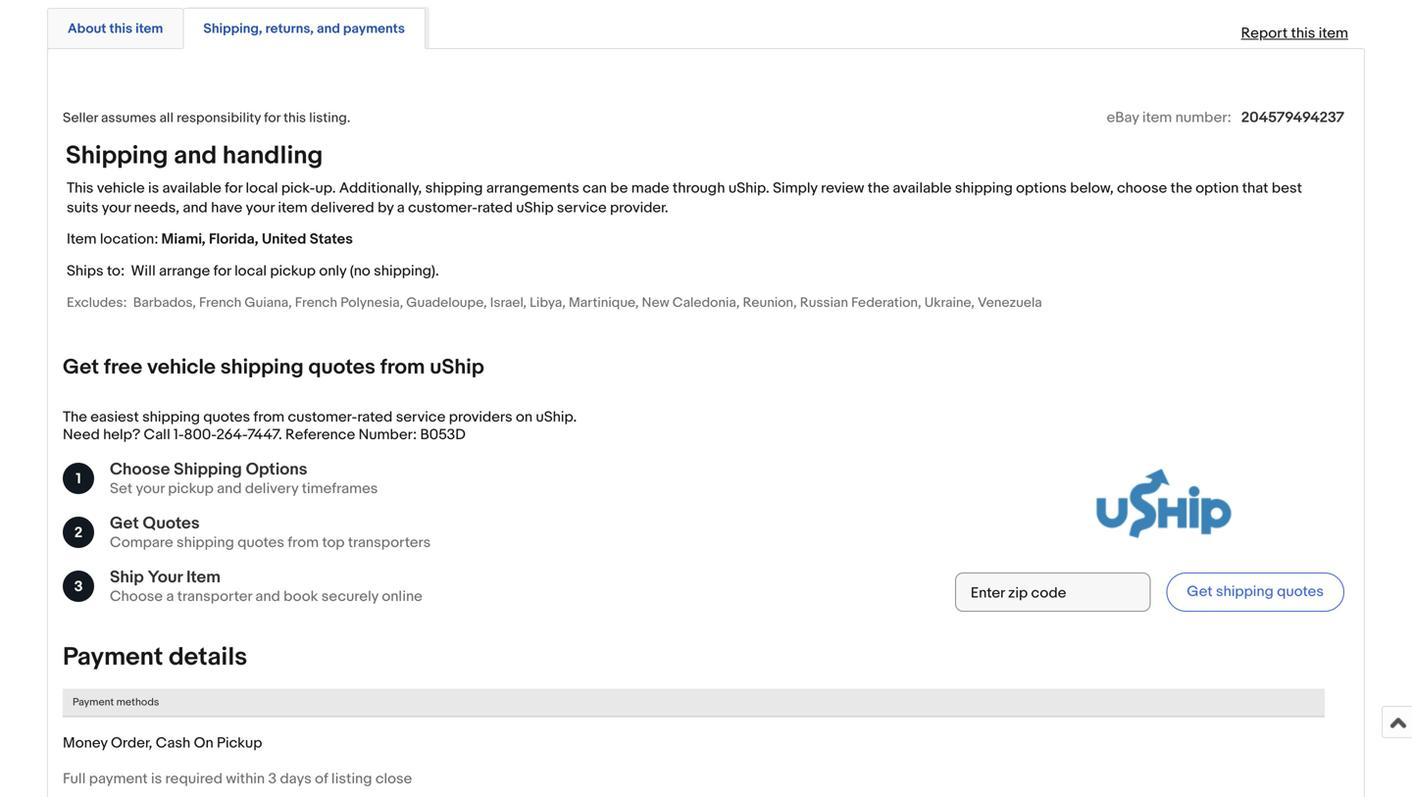 Task type: vqa. For each thing, say whether or not it's contained in the screenshot.
right Item
yes



Task type: describe. For each thing, give the bounding box(es) containing it.
arrange
[[159, 262, 210, 280]]

uship logo image
[[1096, 469, 1232, 538]]

of
[[315, 770, 328, 788]]

compare
[[110, 534, 173, 552]]

report this item
[[1241, 25, 1349, 42]]

ebay
[[1107, 109, 1139, 127]]

transporter
[[177, 588, 252, 605]]

pickup
[[217, 735, 262, 753]]

0 vertical spatial pickup
[[270, 262, 316, 280]]

report
[[1241, 25, 1288, 42]]

get shipping quotes
[[1187, 583, 1324, 601]]

listing
[[331, 770, 372, 788]]

book
[[284, 588, 318, 605]]

264-
[[216, 426, 247, 444]]

ships
[[67, 262, 104, 280]]

from for top
[[288, 534, 319, 552]]

local for pickup
[[234, 262, 267, 280]]

1 horizontal spatial this
[[284, 110, 306, 127]]

provider.
[[610, 199, 669, 217]]

about
[[68, 21, 106, 37]]

3 image
[[63, 571, 94, 602]]

about this item
[[68, 21, 163, 37]]

russian
[[800, 294, 848, 311]]

ships to: will arrange for local pickup only (no shipping).
[[67, 262, 439, 280]]

2 the from the left
[[1171, 180, 1192, 197]]

additionally,
[[339, 180, 422, 197]]

pick-
[[281, 180, 315, 197]]

be
[[610, 180, 628, 197]]

get for get free vehicle shipping quotes from uship
[[63, 354, 99, 380]]

item inside the this vehicle is available for local pick-up. additionally, shipping arrangements can be made through uship. simply review the available shipping options below, choose the option that best suits your needs, and have your item delivered by a customer-rated uship service provider.
[[278, 199, 308, 217]]

Enter zip code text field
[[955, 573, 1151, 612]]

7447.
[[247, 426, 282, 444]]

shipping, returns, and payments button
[[203, 20, 405, 38]]

made
[[631, 180, 669, 197]]

options
[[246, 459, 307, 480]]

libya,
[[530, 294, 566, 311]]

the easiest shipping quotes from customer-rated service providers on uship. need help? call 1-800-264-7447. reference number: b053d
[[63, 408, 577, 444]]

204579494237
[[1241, 109, 1345, 127]]

get quotes compare shipping quotes from top transporters
[[110, 513, 431, 552]]

rated inside the this vehicle is available for local pick-up. additionally, shipping arrangements can be made through uship. simply review the available shipping options below, choose the option that best suits your needs, and have your item delivered by a customer-rated uship service provider.
[[478, 199, 513, 217]]

0 horizontal spatial uship
[[430, 354, 484, 380]]

returns,
[[265, 21, 314, 37]]

money
[[63, 735, 108, 753]]

1 the from the left
[[868, 180, 890, 197]]

payment
[[89, 770, 148, 788]]

will
[[131, 262, 156, 280]]

choose inside ship your item choose a transporter and book securely online
[[110, 588, 163, 605]]

free
[[104, 354, 142, 380]]

venezuela
[[978, 294, 1042, 311]]

number:
[[359, 426, 417, 444]]

payment for payment methods
[[73, 696, 114, 709]]

1-
[[174, 426, 184, 444]]

assumes
[[101, 110, 156, 127]]

methods
[[116, 696, 159, 709]]

item inside ship your item choose a transporter and book securely online
[[186, 567, 221, 588]]

that
[[1242, 180, 1269, 197]]

and down seller assumes all responsibility for this listing.
[[174, 141, 217, 171]]

miami,
[[161, 231, 206, 248]]

options
[[1016, 180, 1067, 197]]

0 horizontal spatial your
[[102, 199, 131, 217]]

and inside ship your item choose a transporter and book securely online
[[255, 588, 280, 605]]

uship. inside the this vehicle is available for local pick-up. additionally, shipping arrangements can be made through uship. simply review the available shipping options below, choose the option that best suits your needs, and have your item delivered by a customer-rated uship service provider.
[[729, 180, 770, 197]]

to:
[[107, 262, 125, 280]]

shipping and handling
[[66, 141, 323, 171]]

your inside "choose shipping options set your pickup and delivery timeframes"
[[136, 480, 165, 498]]

get for get quotes compare shipping quotes from top transporters
[[110, 513, 139, 534]]

required
[[165, 770, 223, 788]]

on
[[194, 735, 214, 753]]

and inside shipping, returns, and payments button
[[317, 21, 340, 37]]

cash
[[156, 735, 191, 753]]

through
[[673, 180, 725, 197]]

get free vehicle shipping quotes from uship
[[63, 354, 484, 380]]

easiest
[[90, 408, 139, 426]]

get shipping quotes link
[[1167, 573, 1345, 612]]

need
[[63, 426, 100, 444]]

timeframes
[[302, 480, 378, 498]]

responsibility
[[177, 110, 261, 127]]

florida,
[[209, 231, 259, 248]]

0 horizontal spatial shipping
[[66, 141, 168, 171]]

a inside ship your item choose a transporter and book securely online
[[166, 588, 174, 605]]

2 available from the left
[[893, 180, 952, 197]]

for for responsibility
[[264, 110, 280, 127]]

local for pick-
[[246, 180, 278, 197]]

item right ebay
[[1143, 109, 1172, 127]]

1 horizontal spatial vehicle
[[147, 354, 216, 380]]

item right report
[[1319, 25, 1349, 42]]

simply
[[773, 180, 818, 197]]

shipping inside the easiest shipping quotes from customer-rated service providers on uship. need help? call 1-800-264-7447. reference number: b053d
[[142, 408, 200, 426]]

reunion,
[[743, 294, 797, 311]]

payments
[[343, 21, 405, 37]]

and inside "choose shipping options set your pickup and delivery timeframes"
[[217, 480, 242, 498]]

states
[[310, 231, 353, 248]]

1 image
[[63, 463, 94, 494]]

full
[[63, 770, 86, 788]]

from for uship
[[380, 354, 425, 380]]

uship inside the this vehicle is available for local pick-up. additionally, shipping arrangements can be made through uship. simply review the available shipping options below, choose the option that best suits your needs, and have your item delivered by a customer-rated uship service provider.
[[516, 199, 554, 217]]

this for about
[[109, 21, 132, 37]]

for for arrange
[[213, 262, 231, 280]]

your
[[148, 567, 183, 588]]

ship your item choose a transporter and book securely online
[[110, 567, 423, 605]]

2 horizontal spatial your
[[246, 199, 275, 217]]

guiana,
[[245, 294, 292, 311]]

top
[[322, 534, 345, 552]]

providers
[[449, 408, 513, 426]]

online
[[382, 588, 423, 605]]

days
[[280, 770, 312, 788]]

pickup inside "choose shipping options set your pickup and delivery timeframes"
[[168, 480, 214, 498]]

shipping, returns, and payments
[[203, 21, 405, 37]]



Task type: locate. For each thing, give the bounding box(es) containing it.
payment details
[[63, 642, 247, 673]]

get
[[63, 354, 99, 380], [110, 513, 139, 534], [1187, 583, 1213, 601]]

transporters
[[348, 534, 431, 552]]

1 vertical spatial from
[[253, 408, 285, 426]]

get for get shipping quotes
[[1187, 583, 1213, 601]]

is up needs,
[[148, 180, 159, 197]]

available down shipping and handling
[[162, 180, 221, 197]]

for up have
[[225, 180, 242, 197]]

listing.
[[309, 110, 350, 127]]

0 vertical spatial local
[[246, 180, 278, 197]]

rated inside the easiest shipping quotes from customer-rated service providers on uship. need help? call 1-800-264-7447. reference number: b053d
[[357, 408, 393, 426]]

handling
[[222, 141, 323, 171]]

for inside the this vehicle is available for local pick-up. additionally, shipping arrangements can be made through uship. simply review the available shipping options below, choose the option that best suits your needs, and have your item delivered by a customer-rated uship service provider.
[[225, 180, 242, 197]]

up.
[[315, 180, 336, 197]]

0 horizontal spatial the
[[868, 180, 890, 197]]

shipping down 800-
[[174, 459, 242, 480]]

item inside button
[[135, 21, 163, 37]]

1 horizontal spatial available
[[893, 180, 952, 197]]

delivery
[[245, 480, 298, 498]]

0 vertical spatial vehicle
[[97, 180, 145, 197]]

ebay item number: 204579494237
[[1107, 109, 1345, 127]]

the left option
[[1171, 180, 1192, 197]]

details
[[169, 642, 247, 673]]

from left the top at bottom left
[[288, 534, 319, 552]]

number:
[[1176, 109, 1232, 127]]

shipping inside get quotes compare shipping quotes from top transporters
[[177, 534, 234, 552]]

securely
[[321, 588, 379, 605]]

1 horizontal spatial customer-
[[408, 199, 478, 217]]

0 vertical spatial payment
[[63, 642, 163, 673]]

customer- inside the easiest shipping quotes from customer-rated service providers on uship. need help? call 1-800-264-7447. reference number: b053d
[[288, 408, 357, 426]]

0 horizontal spatial french
[[199, 294, 242, 311]]

customer- right 7447.
[[288, 408, 357, 426]]

0 vertical spatial shipping
[[66, 141, 168, 171]]

0 horizontal spatial item
[[67, 231, 97, 248]]

0 vertical spatial a
[[397, 199, 405, 217]]

rated down arrangements
[[478, 199, 513, 217]]

and right returns,
[[317, 21, 340, 37]]

this right about
[[109, 21, 132, 37]]

0 horizontal spatial get
[[63, 354, 99, 380]]

2 vertical spatial for
[[213, 262, 231, 280]]

0 horizontal spatial this
[[109, 21, 132, 37]]

0 vertical spatial uship
[[516, 199, 554, 217]]

1 horizontal spatial a
[[397, 199, 405, 217]]

0 horizontal spatial service
[[396, 408, 446, 426]]

2 vertical spatial from
[[288, 534, 319, 552]]

quotes inside get quotes compare shipping quotes from top transporters
[[238, 534, 284, 552]]

suits
[[67, 199, 98, 217]]

tab list containing about this item
[[47, 4, 1365, 49]]

and
[[317, 21, 340, 37], [174, 141, 217, 171], [183, 199, 208, 217], [217, 480, 242, 498], [255, 588, 280, 605]]

item right about
[[135, 21, 163, 37]]

0 horizontal spatial customer-
[[288, 408, 357, 426]]

(no
[[350, 262, 371, 280]]

1 vertical spatial local
[[234, 262, 267, 280]]

can
[[583, 180, 607, 197]]

1 vertical spatial vehicle
[[147, 354, 216, 380]]

1 vertical spatial service
[[396, 408, 446, 426]]

1 vertical spatial choose
[[110, 588, 163, 605]]

get down uship logo
[[1187, 583, 1213, 601]]

1 vertical spatial uship.
[[536, 408, 577, 426]]

help?
[[103, 426, 140, 444]]

have
[[211, 199, 243, 217]]

shipping).
[[374, 262, 439, 280]]

is for payment
[[151, 770, 162, 788]]

local
[[246, 180, 278, 197], [234, 262, 267, 280]]

customer-
[[408, 199, 478, 217], [288, 408, 357, 426]]

the right review at the right top
[[868, 180, 890, 197]]

your right set
[[136, 480, 165, 498]]

choose down the compare in the bottom of the page
[[110, 588, 163, 605]]

2 vertical spatial get
[[1187, 583, 1213, 601]]

item
[[135, 21, 163, 37], [1319, 25, 1349, 42], [1143, 109, 1172, 127], [278, 199, 308, 217]]

800-
[[184, 426, 216, 444]]

1 choose from the top
[[110, 459, 170, 480]]

about this item button
[[68, 20, 163, 38]]

1 horizontal spatial get
[[110, 513, 139, 534]]

0 vertical spatial service
[[557, 199, 607, 217]]

federation,
[[851, 294, 922, 311]]

2 horizontal spatial get
[[1187, 583, 1213, 601]]

0 vertical spatial from
[[380, 354, 425, 380]]

payment up money
[[73, 696, 114, 709]]

vehicle inside the this vehicle is available for local pick-up. additionally, shipping arrangements can be made through uship. simply review the available shipping options below, choose the option that best suits your needs, and have your item delivered by a customer-rated uship service provider.
[[97, 180, 145, 197]]

service down can
[[557, 199, 607, 217]]

2 choose from the top
[[110, 588, 163, 605]]

shipping inside "choose shipping options set your pickup and delivery timeframes"
[[174, 459, 242, 480]]

all
[[159, 110, 174, 127]]

0 vertical spatial rated
[[478, 199, 513, 217]]

new
[[642, 294, 670, 311]]

is down money order, cash on pickup
[[151, 770, 162, 788]]

location:
[[100, 231, 158, 248]]

2 image
[[63, 517, 94, 548]]

your right have
[[246, 199, 275, 217]]

shipping
[[425, 180, 483, 197], [955, 180, 1013, 197], [220, 354, 304, 380], [142, 408, 200, 426], [177, 534, 234, 552], [1216, 583, 1274, 601]]

choose down the call
[[110, 459, 170, 480]]

for up the handling
[[264, 110, 280, 127]]

vehicle right free
[[147, 354, 216, 380]]

0 horizontal spatial vehicle
[[97, 180, 145, 197]]

1 available from the left
[[162, 180, 221, 197]]

local down the handling
[[246, 180, 278, 197]]

united
[[262, 231, 306, 248]]

this for report
[[1291, 25, 1316, 42]]

a right by
[[397, 199, 405, 217]]

uship up providers
[[430, 354, 484, 380]]

1 horizontal spatial french
[[295, 294, 337, 311]]

item right your
[[186, 567, 221, 588]]

uship. inside the easiest shipping quotes from customer-rated service providers on uship. need help? call 1-800-264-7447. reference number: b053d
[[536, 408, 577, 426]]

choose inside "choose shipping options set your pickup and delivery timeframes"
[[110, 459, 170, 480]]

excludes:
[[67, 294, 127, 311]]

the
[[868, 180, 890, 197], [1171, 180, 1192, 197]]

french
[[199, 294, 242, 311], [295, 294, 337, 311]]

1 vertical spatial is
[[151, 770, 162, 788]]

and left the delivery
[[217, 480, 242, 498]]

quotes
[[308, 354, 376, 380], [203, 408, 250, 426], [238, 534, 284, 552], [1277, 583, 1324, 601]]

is for vehicle
[[148, 180, 159, 197]]

call
[[144, 426, 170, 444]]

0 vertical spatial uship.
[[729, 180, 770, 197]]

1 vertical spatial shipping
[[174, 459, 242, 480]]

your right suits
[[102, 199, 131, 217]]

1 horizontal spatial uship.
[[729, 180, 770, 197]]

from inside the easiest shipping quotes from customer-rated service providers on uship. need help? call 1-800-264-7447. reference number: b053d
[[253, 408, 285, 426]]

payment
[[63, 642, 163, 673], [73, 696, 114, 709]]

and left book at bottom
[[255, 588, 280, 605]]

money order, cash on pickup
[[63, 735, 262, 753]]

a inside the this vehicle is available for local pick-up. additionally, shipping arrangements can be made through uship. simply review the available shipping options below, choose the option that best suits your needs, and have your item delivered by a customer-rated uship service provider.
[[397, 199, 405, 217]]

1 vertical spatial item
[[186, 567, 221, 588]]

this right report
[[1291, 25, 1316, 42]]

1 horizontal spatial item
[[186, 567, 221, 588]]

1 vertical spatial rated
[[357, 408, 393, 426]]

0 vertical spatial choose
[[110, 459, 170, 480]]

1 vertical spatial uship
[[430, 354, 484, 380]]

for for available
[[225, 180, 242, 197]]

uship.
[[729, 180, 770, 197], [536, 408, 577, 426]]

best
[[1272, 180, 1302, 197]]

1 horizontal spatial from
[[288, 534, 319, 552]]

shipping
[[66, 141, 168, 171], [174, 459, 242, 480]]

2 horizontal spatial from
[[380, 354, 425, 380]]

1 horizontal spatial pickup
[[270, 262, 316, 280]]

1 vertical spatial a
[[166, 588, 174, 605]]

from inside get quotes compare shipping quotes from top transporters
[[288, 534, 319, 552]]

service inside the easiest shipping quotes from customer-rated service providers on uship. need help? call 1-800-264-7447. reference number: b053d
[[396, 408, 446, 426]]

1 vertical spatial pickup
[[168, 480, 214, 498]]

0 vertical spatial get
[[63, 354, 99, 380]]

needs,
[[134, 199, 179, 217]]

from
[[380, 354, 425, 380], [253, 408, 285, 426], [288, 534, 319, 552]]

shipping down assumes
[[66, 141, 168, 171]]

vehicle right this at left
[[97, 180, 145, 197]]

israel,
[[490, 294, 527, 311]]

0 horizontal spatial rated
[[357, 408, 393, 426]]

local down florida,
[[234, 262, 267, 280]]

this vehicle is available for local pick-up. additionally, shipping arrangements can be made through uship. simply review the available shipping options below, choose the option that best suits your needs, and have your item delivered by a customer-rated uship service provider.
[[67, 180, 1302, 217]]

1 vertical spatial payment
[[73, 696, 114, 709]]

service
[[557, 199, 607, 217], [396, 408, 446, 426]]

french down only
[[295, 294, 337, 311]]

customer- right by
[[408, 199, 478, 217]]

b053d
[[420, 426, 466, 444]]

order,
[[111, 735, 152, 753]]

option
[[1196, 180, 1239, 197]]

1 horizontal spatial your
[[136, 480, 165, 498]]

available right review at the right top
[[893, 180, 952, 197]]

1 vertical spatial customer-
[[288, 408, 357, 426]]

0 vertical spatial is
[[148, 180, 159, 197]]

uship down arrangements
[[516, 199, 554, 217]]

0 horizontal spatial from
[[253, 408, 285, 426]]

by
[[378, 199, 394, 217]]

service left providers
[[396, 408, 446, 426]]

1 vertical spatial for
[[225, 180, 242, 197]]

1 horizontal spatial service
[[557, 199, 607, 217]]

pickup down united on the left top of the page
[[270, 262, 316, 280]]

0 vertical spatial customer-
[[408, 199, 478, 217]]

0 horizontal spatial uship.
[[536, 408, 577, 426]]

customer- inside the this vehicle is available for local pick-up. additionally, shipping arrangements can be made through uship. simply review the available shipping options below, choose the option that best suits your needs, and have your item delivered by a customer-rated uship service provider.
[[408, 199, 478, 217]]

this left listing.
[[284, 110, 306, 127]]

this
[[67, 180, 94, 197]]

pickup
[[270, 262, 316, 280], [168, 480, 214, 498]]

0 vertical spatial item
[[67, 231, 97, 248]]

uship. left simply
[[729, 180, 770, 197]]

0 horizontal spatial pickup
[[168, 480, 214, 498]]

from up the number:
[[380, 354, 425, 380]]

a left transporter
[[166, 588, 174, 605]]

payment up the payment methods
[[63, 642, 163, 673]]

reference
[[285, 426, 355, 444]]

and left have
[[183, 199, 208, 217]]

shipping,
[[203, 21, 262, 37]]

2 french from the left
[[295, 294, 337, 311]]

only
[[319, 262, 347, 280]]

for down florida,
[[213, 262, 231, 280]]

from right 264-
[[253, 408, 285, 426]]

guadeloupe,
[[406, 294, 487, 311]]

payment for payment details
[[63, 642, 163, 673]]

0 horizontal spatial available
[[162, 180, 221, 197]]

seller assumes all responsibility for this listing.
[[63, 110, 350, 127]]

get left free
[[63, 354, 99, 380]]

0 vertical spatial for
[[264, 110, 280, 127]]

quotes
[[143, 513, 200, 534]]

item down pick- at the top left of page
[[278, 199, 308, 217]]

1 french from the left
[[199, 294, 242, 311]]

vehicle
[[97, 180, 145, 197], [147, 354, 216, 380]]

2 horizontal spatial this
[[1291, 25, 1316, 42]]

this inside button
[[109, 21, 132, 37]]

french down ships to: will arrange for local pickup only (no shipping).
[[199, 294, 242, 311]]

get inside get quotes compare shipping quotes from top transporters
[[110, 513, 139, 534]]

barbados,
[[133, 294, 196, 311]]

local inside the this vehicle is available for local pick-up. additionally, shipping arrangements can be made through uship. simply review the available shipping options below, choose the option that best suits your needs, and have your item delivered by a customer-rated uship service provider.
[[246, 180, 278, 197]]

1 horizontal spatial shipping
[[174, 459, 242, 480]]

your
[[102, 199, 131, 217], [246, 199, 275, 217], [136, 480, 165, 498]]

quotes inside the easiest shipping quotes from customer-rated service providers on uship. need help? call 1-800-264-7447. reference number: b053d
[[203, 408, 250, 426]]

0 horizontal spatial a
[[166, 588, 174, 605]]

is inside the this vehicle is available for local pick-up. additionally, shipping arrangements can be made through uship. simply review the available shipping options below, choose the option that best suits your needs, and have your item delivered by a customer-rated uship service provider.
[[148, 180, 159, 197]]

and inside the this vehicle is available for local pick-up. additionally, shipping arrangements can be made through uship. simply review the available shipping options below, choose the option that best suits your needs, and have your item delivered by a customer-rated uship service provider.
[[183, 199, 208, 217]]

payment methods
[[73, 696, 159, 709]]

choose shipping options set your pickup and delivery timeframes
[[110, 459, 378, 498]]

item down suits
[[67, 231, 97, 248]]

this
[[109, 21, 132, 37], [1291, 25, 1316, 42], [284, 110, 306, 127]]

tab list
[[47, 4, 1365, 49]]

1 horizontal spatial the
[[1171, 180, 1192, 197]]

on
[[516, 408, 533, 426]]

choose
[[1117, 180, 1167, 197]]

get down set
[[110, 513, 139, 534]]

rated right reference on the bottom
[[357, 408, 393, 426]]

caledonia,
[[673, 294, 740, 311]]

pickup up quotes
[[168, 480, 214, 498]]

service inside the this vehicle is available for local pick-up. additionally, shipping arrangements can be made through uship. simply review the available shipping options below, choose the option that best suits your needs, and have your item delivered by a customer-rated uship service provider.
[[557, 199, 607, 217]]

report this item link
[[1231, 15, 1358, 52]]

uship. right on
[[536, 408, 577, 426]]

1 vertical spatial get
[[110, 513, 139, 534]]

the
[[63, 408, 87, 426]]

1 horizontal spatial rated
[[478, 199, 513, 217]]

1 horizontal spatial uship
[[516, 199, 554, 217]]



